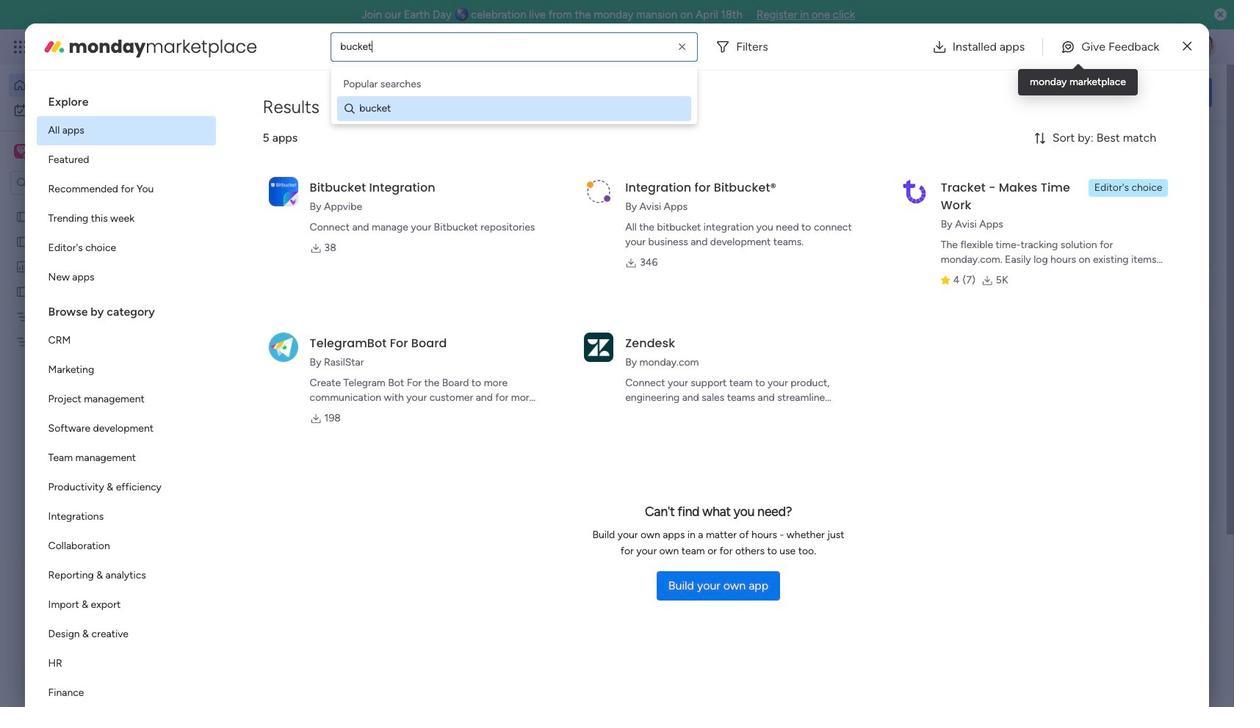 Task type: locate. For each thing, give the bounding box(es) containing it.
public dashboard image
[[15, 259, 29, 273]]

heading
[[36, 82, 216, 116], [36, 293, 216, 326]]

public board image
[[15, 209, 29, 223], [15, 284, 29, 298]]

search everything image
[[1107, 40, 1122, 54]]

help center element
[[992, 636, 1213, 694]]

1 public board image from the top
[[15, 209, 29, 223]]

list box
[[36, 82, 216, 708], [0, 201, 187, 552]]

getting started element
[[992, 565, 1213, 624]]

option
[[9, 74, 179, 97], [9, 98, 179, 122], [36, 116, 216, 146], [36, 146, 216, 175], [36, 175, 216, 204], [0, 203, 187, 206], [36, 204, 216, 234], [36, 234, 216, 263], [36, 263, 216, 293], [36, 326, 216, 356], [36, 356, 216, 385], [36, 385, 216, 415], [36, 415, 216, 444], [36, 444, 216, 473], [36, 473, 216, 503], [36, 503, 216, 532], [36, 532, 216, 562], [36, 562, 216, 591], [36, 591, 216, 620], [36, 620, 216, 650], [36, 650, 216, 679], [36, 679, 216, 708]]

1 vertical spatial public board image
[[15, 284, 29, 298]]

public board image down public dashboard 'icon' at top left
[[15, 284, 29, 298]]

public board image up public board image
[[15, 209, 29, 223]]

check circle image
[[1014, 186, 1024, 197]]

1 horizontal spatial monday marketplace image
[[1071, 40, 1086, 54]]

2 image
[[1017, 30, 1031, 47]]

monday marketplace image right invite members icon
[[1071, 40, 1086, 54]]

dapulse x slim image
[[1184, 38, 1193, 55], [1191, 136, 1208, 154]]

update feed image
[[1006, 40, 1021, 54]]

invite members image
[[1039, 40, 1053, 54]]

app logo image
[[269, 177, 298, 206], [585, 177, 614, 206], [900, 177, 930, 206], [269, 333, 298, 362], [585, 333, 614, 362]]

1 vertical spatial heading
[[36, 293, 216, 326]]

2 public board image from the top
[[15, 284, 29, 298]]

0 vertical spatial heading
[[36, 82, 216, 116]]

public board image
[[15, 234, 29, 248]]

monday marketplace image
[[42, 35, 66, 58], [1071, 40, 1086, 54]]

0 vertical spatial public board image
[[15, 209, 29, 223]]

0 horizontal spatial monday marketplace image
[[42, 35, 66, 58]]

monday marketplace image right the select product image
[[42, 35, 66, 58]]



Task type: vqa. For each thing, say whether or not it's contained in the screenshot.
Terry Turtle image
yes



Task type: describe. For each thing, give the bounding box(es) containing it.
Dropdown input text field
[[340, 40, 374, 53]]

circle o image
[[1014, 242, 1024, 253]]

help image
[[1139, 40, 1154, 54]]

terry turtle image
[[1194, 35, 1217, 59]]

notifications image
[[974, 40, 989, 54]]

workspace selection element
[[14, 143, 123, 162]]

2 heading from the top
[[36, 293, 216, 326]]

quick search results list box
[[227, 167, 957, 542]]

v2 bolt switch image
[[1119, 84, 1127, 100]]

select product image
[[13, 40, 28, 54]]

see plans image
[[244, 39, 257, 55]]

workspace image
[[16, 143, 26, 160]]

v2 user feedback image
[[1004, 84, 1015, 101]]

0 vertical spatial dapulse x slim image
[[1184, 38, 1193, 55]]

Search in workspace field
[[31, 175, 123, 191]]

1 vertical spatial dapulse x slim image
[[1191, 136, 1208, 154]]

1 heading from the top
[[36, 82, 216, 116]]

workspace image
[[14, 143, 29, 160]]



